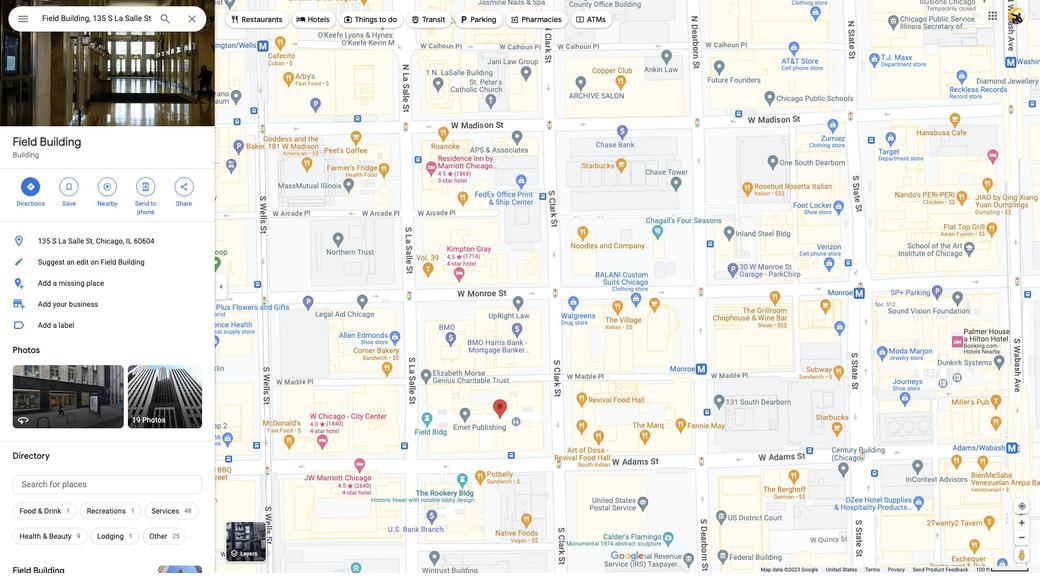 Task type: vqa. For each thing, say whether or not it's contained in the screenshot.
Field to the bottom
yes



Task type: describe. For each thing, give the bounding box(es) containing it.

[[411, 14, 420, 25]]

feedback
[[946, 567, 969, 573]]

terms button
[[866, 567, 881, 574]]

things
[[355, 15, 378, 24]]


[[459, 14, 469, 25]]

st,
[[86, 237, 94, 245]]

add for add your business
[[38, 300, 51, 309]]

send to phone
[[135, 200, 156, 216]]

1 inside food & drink 1
[[66, 508, 70, 515]]

 search field
[[8, 6, 206, 34]]

zoom in image
[[1019, 519, 1027, 527]]

add your business link
[[0, 294, 215, 315]]

pharmacies
[[522, 15, 562, 24]]

to inside send to phone
[[151, 200, 156, 208]]


[[510, 14, 520, 25]]

 button
[[8, 6, 38, 34]]

food & drink 1
[[19, 507, 70, 516]]

add for add a missing place
[[38, 279, 51, 288]]

 atms
[[576, 14, 606, 25]]

label
[[59, 321, 74, 330]]

25
[[173, 533, 180, 540]]

field inside button
[[101, 258, 116, 267]]


[[141, 181, 151, 193]]

restaurants
[[242, 15, 283, 24]]

add a missing place button
[[0, 273, 215, 294]]

a for label
[[53, 321, 57, 330]]

a for missing
[[53, 279, 57, 288]]

 restaurants
[[230, 14, 283, 25]]


[[64, 181, 74, 193]]

 pharmacies
[[510, 14, 562, 25]]

phone
[[137, 209, 155, 216]]

google
[[802, 567, 819, 573]]


[[343, 14, 353, 25]]

add a missing place
[[38, 279, 104, 288]]

suggest an edit on field building
[[38, 258, 145, 267]]

add a label button
[[0, 315, 215, 336]]

none text field inside field building main content
[[13, 476, 202, 495]]

100
[[977, 567, 986, 573]]

1 vertical spatial building
[[13, 151, 39, 159]]

product
[[927, 567, 945, 573]]

& for drink
[[38, 507, 42, 516]]

united states
[[827, 567, 858, 573]]

field building main content
[[0, 0, 215, 574]]

send for send product feedback
[[913, 567, 925, 573]]

suggest an edit on field building button
[[0, 252, 215, 273]]

privacy
[[888, 567, 906, 573]]

privacy button
[[888, 567, 906, 574]]

google maps element
[[0, 0, 1041, 574]]

food
[[19, 507, 36, 516]]

business
[[69, 300, 98, 309]]

other 25
[[149, 533, 180, 541]]


[[296, 14, 306, 25]]

an
[[67, 258, 75, 267]]

s
[[52, 237, 57, 245]]

lodging 1
[[97, 533, 133, 541]]

recreations
[[87, 507, 126, 516]]

19
[[132, 416, 140, 425]]

1 for recreations
[[131, 508, 135, 515]]

zoom out image
[[1019, 534, 1027, 542]]

building inside button
[[118, 258, 145, 267]]

beauty
[[49, 533, 72, 541]]

0 vertical spatial photos
[[13, 346, 40, 356]]

suggest
[[38, 258, 65, 267]]

19 photos
[[132, 416, 166, 425]]

salle
[[68, 237, 84, 245]]

united states button
[[827, 567, 858, 574]]

9
[[77, 533, 80, 540]]

135
[[38, 237, 50, 245]]

chicago,
[[96, 237, 124, 245]]

show your location image
[[1018, 502, 1028, 511]]

send product feedback button
[[913, 567, 969, 574]]

add for add a label
[[38, 321, 51, 330]]

directions
[[17, 200, 45, 208]]

footer inside the google maps element
[[761, 567, 977, 574]]

1 for lodging
[[129, 533, 133, 540]]

©2023
[[785, 567, 801, 573]]

field building building
[[13, 135, 81, 159]]

collapse side panel image
[[215, 281, 227, 293]]

ft
[[987, 567, 991, 573]]

show street view coverage image
[[1015, 547, 1030, 563]]

19 photos button
[[128, 366, 202, 429]]

photos inside button
[[142, 416, 166, 425]]



Task type: locate. For each thing, give the bounding box(es) containing it.
map
[[761, 567, 772, 573]]

save
[[62, 200, 76, 208]]

edit
[[76, 258, 89, 267]]

1 horizontal spatial building
[[40, 135, 81, 150]]

layers
[[241, 551, 258, 558]]

1 a from the top
[[53, 279, 57, 288]]

building down il
[[118, 258, 145, 267]]

1 vertical spatial a
[[53, 321, 57, 330]]

field up 
[[13, 135, 37, 150]]

photos right 19
[[142, 416, 166, 425]]

0 vertical spatial to
[[379, 15, 387, 24]]

lodging
[[97, 533, 124, 541]]

hotels
[[308, 15, 330, 24]]

a
[[53, 279, 57, 288], [53, 321, 57, 330]]

field right on
[[101, 258, 116, 267]]

0 horizontal spatial &
[[38, 507, 42, 516]]

add inside add a label button
[[38, 321, 51, 330]]

 parking
[[459, 14, 497, 25]]

add your business
[[38, 300, 98, 309]]

nearby
[[97, 200, 117, 208]]

add left your
[[38, 300, 51, 309]]

None field
[[42, 12, 151, 25]]

photos down add a label
[[13, 346, 40, 356]]

100 ft
[[977, 567, 991, 573]]

send inside send product feedback button
[[913, 567, 925, 573]]

2 vertical spatial building
[[118, 258, 145, 267]]

atms
[[587, 15, 606, 24]]

recreations 1
[[87, 507, 135, 516]]

0 vertical spatial send
[[135, 200, 149, 208]]

building
[[40, 135, 81, 150], [13, 151, 39, 159], [118, 258, 145, 267]]


[[17, 12, 29, 26]]

 hotels
[[296, 14, 330, 25]]

to
[[379, 15, 387, 24], [151, 200, 156, 208]]

& right food
[[38, 507, 42, 516]]

1 horizontal spatial field
[[101, 258, 116, 267]]

google account: ben nelson  
(ben.nelson1980@gmail.com) image
[[1009, 7, 1026, 24]]

il
[[126, 237, 132, 245]]

footer
[[761, 567, 977, 574]]

map data ©2023 google
[[761, 567, 819, 573]]

135 s la salle st, chicago, il 60604
[[38, 237, 155, 245]]

send left product
[[913, 567, 925, 573]]

send product feedback
[[913, 567, 969, 573]]

1 vertical spatial field
[[101, 258, 116, 267]]

directory
[[13, 451, 50, 462]]

& for beauty
[[43, 533, 47, 541]]

none field inside field building, 135 s la salle st, chicago, il 60604 field
[[42, 12, 151, 25]]

add left label
[[38, 321, 51, 330]]

1 horizontal spatial to
[[379, 15, 387, 24]]

Field Building, 135 S La Salle St, Chicago, IL 60604 field
[[8, 6, 206, 32]]

send up phone
[[135, 200, 149, 208]]

add a label
[[38, 321, 74, 330]]

1 right recreations
[[131, 508, 135, 515]]

drink
[[44, 507, 61, 516]]

to inside  things to do
[[379, 15, 387, 24]]

parking
[[471, 15, 497, 24]]

2 vertical spatial add
[[38, 321, 51, 330]]

1 add from the top
[[38, 279, 51, 288]]

1 inside recreations 1
[[131, 508, 135, 515]]

united
[[827, 567, 842, 573]]

1 right drink
[[66, 508, 70, 515]]

a inside add a label button
[[53, 321, 57, 330]]

1 vertical spatial photos
[[142, 416, 166, 425]]

building up 
[[13, 151, 39, 159]]

135 s la salle st, chicago, il 60604 button
[[0, 231, 215, 252]]

1 right lodging
[[129, 533, 133, 540]]

0 vertical spatial add
[[38, 279, 51, 288]]

missing
[[59, 279, 85, 288]]

0 horizontal spatial send
[[135, 200, 149, 208]]

3 add from the top
[[38, 321, 51, 330]]

2 horizontal spatial building
[[118, 258, 145, 267]]

services 48
[[152, 507, 192, 516]]

a left label
[[53, 321, 57, 330]]

to left do at the top
[[379, 15, 387, 24]]

0 vertical spatial field
[[13, 135, 37, 150]]

share
[[176, 200, 192, 208]]

add
[[38, 279, 51, 288], [38, 300, 51, 309], [38, 321, 51, 330]]

0 vertical spatial &
[[38, 507, 42, 516]]

send
[[135, 200, 149, 208], [913, 567, 925, 573]]

1 vertical spatial send
[[913, 567, 925, 573]]

1 horizontal spatial send
[[913, 567, 925, 573]]

data
[[773, 567, 783, 573]]

a inside add a missing place button
[[53, 279, 57, 288]]


[[26, 181, 35, 193]]

0 vertical spatial building
[[40, 135, 81, 150]]

None text field
[[13, 476, 202, 495]]

actions for field building region
[[0, 169, 215, 222]]

0 horizontal spatial photos
[[13, 346, 40, 356]]


[[230, 14, 240, 25]]

1 vertical spatial add
[[38, 300, 51, 309]]

other
[[149, 533, 167, 541]]

footer containing map data ©2023 google
[[761, 567, 977, 574]]

terms
[[866, 567, 881, 573]]

add down suggest
[[38, 279, 51, 288]]

1 inside lodging 1
[[129, 533, 133, 540]]

60604
[[134, 237, 155, 245]]

health & beauty 9
[[19, 533, 80, 541]]

0 horizontal spatial building
[[13, 151, 39, 159]]


[[179, 181, 189, 193]]

field
[[13, 135, 37, 150], [101, 258, 116, 267]]

0 vertical spatial a
[[53, 279, 57, 288]]

 transit
[[411, 14, 446, 25]]


[[576, 14, 585, 25]]

field inside field building building
[[13, 135, 37, 150]]

health
[[19, 533, 41, 541]]

1 vertical spatial to
[[151, 200, 156, 208]]

1
[[66, 508, 70, 515], [131, 508, 135, 515], [129, 533, 133, 540]]

2 add from the top
[[38, 300, 51, 309]]

on
[[91, 258, 99, 267]]

transit
[[423, 15, 446, 24]]

& right "health"
[[43, 533, 47, 541]]

1 vertical spatial &
[[43, 533, 47, 541]]

0 horizontal spatial field
[[13, 135, 37, 150]]

la
[[58, 237, 66, 245]]

 things to do
[[343, 14, 397, 25]]

0 horizontal spatial to
[[151, 200, 156, 208]]

your
[[53, 300, 67, 309]]

photos
[[13, 346, 40, 356], [142, 416, 166, 425]]

2 a from the top
[[53, 321, 57, 330]]

1 horizontal spatial photos
[[142, 416, 166, 425]]

send for send to phone
[[135, 200, 149, 208]]

send inside send to phone
[[135, 200, 149, 208]]

services
[[152, 507, 179, 516]]

to up phone
[[151, 200, 156, 208]]

1 horizontal spatial &
[[43, 533, 47, 541]]

place
[[86, 279, 104, 288]]

a left missing
[[53, 279, 57, 288]]

do
[[388, 15, 397, 24]]

building up 
[[40, 135, 81, 150]]

100 ft button
[[977, 567, 1030, 573]]

add inside add a missing place button
[[38, 279, 51, 288]]

add inside add your business link
[[38, 300, 51, 309]]

48
[[185, 508, 192, 515]]


[[103, 181, 112, 193]]



